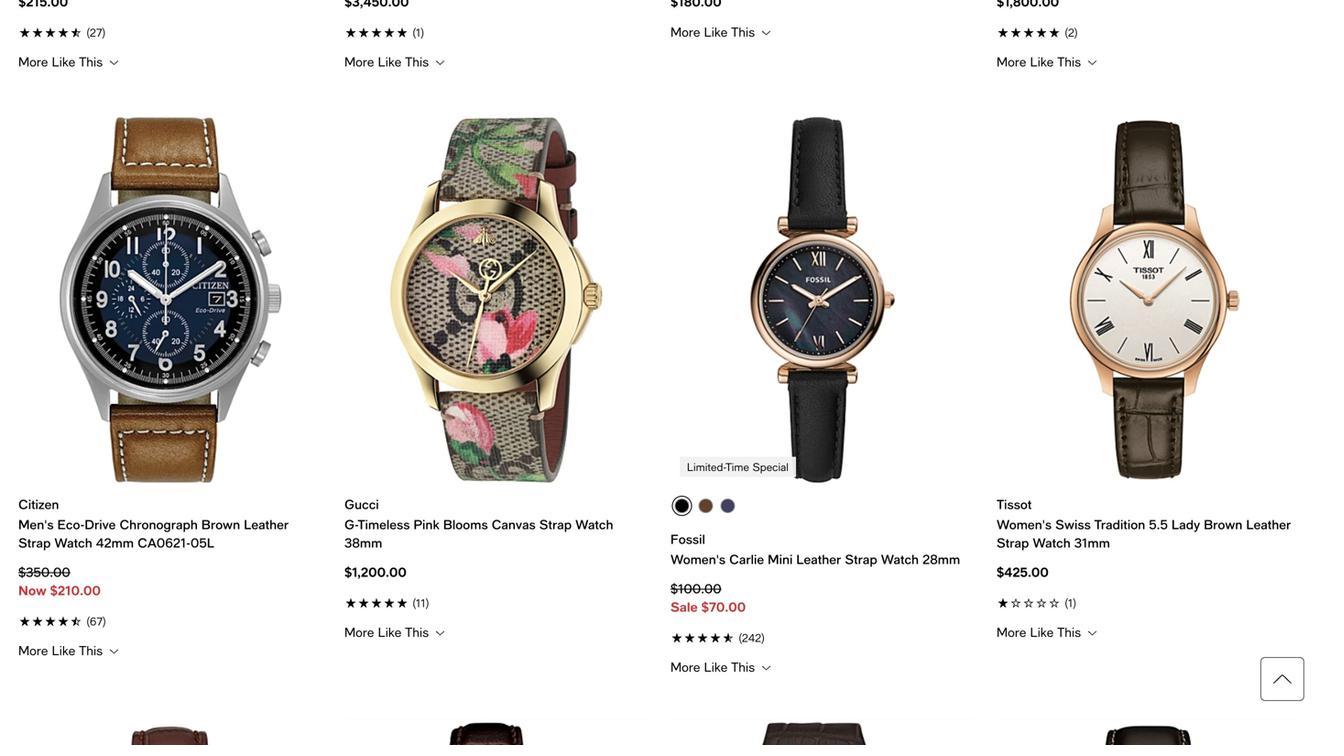 Task type: describe. For each thing, give the bounding box(es) containing it.
strap inside citizen men's eco-drive chronograph brown leather strap watch 42mm ca0621-05l
[[18, 535, 51, 550]]

women's swiss tradition 5.5 lady brown leather strap watch 31mm group
[[997, 114, 1301, 641]]

strap inside the gucci g-timeless pink blooms canvas strap watch 38mm
[[540, 517, 572, 532]]

this inside the g-timeless pink blooms canvas strap watch 38mm group
[[405, 625, 429, 640]]

men's chronograph curv brown leather strap watch 41.7mm group
[[671, 720, 975, 745]]

men's eco-drive chronograph brown leather strap watch 42mm ca0621-05l group
[[18, 114, 323, 659]]

men's chronograph curv brown leather strap watch 41.7mm image
[[671, 720, 975, 745]]

5 out of 5 rating with 2 reviews image
[[997, 22, 1301, 41]]

fossil women's carlie mini leather strap watch 28mm
[[671, 532, 961, 567]]

women's essentials brown leather strap watch 29mm image
[[345, 720, 649, 745]]

blooms
[[443, 517, 488, 532]]

gucci g-timeless pink blooms canvas strap watch 38mm
[[345, 497, 614, 550]]

g-
[[345, 517, 358, 532]]

5 out of 5 rating with 1 reviews image
[[345, 22, 649, 41]]

men's automatic presage cocktail time brown leather strap watch 41mm image
[[997, 720, 1301, 745]]

(1) for the 5 out of 5 rating with 1 reviews image
[[413, 26, 425, 39]]

(2)
[[1065, 26, 1079, 39]]

women's for fossil
[[671, 552, 726, 567]]

4.9091 out of 5 rating with 11 reviews image
[[345, 593, 649, 612]]

more inside women's swiss tradition 5.5 lady brown leather strap watch 31mm group
[[997, 625, 1027, 640]]

men's
[[18, 517, 54, 532]]

28mm
[[923, 552, 961, 567]]

1 out of 5 rating with 1 reviews image
[[997, 593, 1301, 612]]

citizen men's eco-drive chronograph brown leather strap watch 42mm ca0621-05l
[[18, 497, 289, 550]]

men's automatic presage cocktail time brown leather strap watch 41mm group
[[997, 720, 1301, 745]]

watch inside the tissot women's swiss tradition 5.5 lady brown leather strap watch 31mm
[[1033, 535, 1071, 550]]

color swatch black black element
[[675, 499, 690, 513]]

leather inside the tissot women's swiss tradition 5.5 lady brown leather strap watch 31mm
[[1247, 517, 1292, 532]]

leather inside fossil women's carlie mini leather strap watch 28mm
[[797, 552, 842, 567]]

05l
[[191, 535, 215, 550]]

$350.00 now $210.00
[[18, 565, 101, 598]]

more inside women's carlie mini leather strap watch 28mm group
[[671, 660, 701, 675]]

swiss
[[1056, 517, 1091, 532]]

4.4925 out of 5 rating with 67 reviews image
[[18, 611, 323, 630]]

watch inside the gucci g-timeless pink blooms canvas strap watch 38mm
[[576, 517, 614, 532]]

gucci
[[345, 497, 379, 512]]

brown inside citizen men's eco-drive chronograph brown leather strap watch 42mm ca0621-05l
[[202, 517, 240, 532]]

eco-
[[57, 517, 85, 532]]

watch inside citizen men's eco-drive chronograph brown leather strap watch 42mm ca0621-05l
[[54, 535, 92, 550]]

tissot
[[997, 497, 1032, 512]]

(242)
[[739, 632, 765, 645]]

tradition
[[1095, 517, 1146, 532]]

like inside women's carlie mini leather strap watch 28mm group
[[704, 660, 728, 675]]

color swatch brown brown element
[[699, 499, 713, 513]]

lady
[[1172, 517, 1201, 532]]



Task type: vqa. For each thing, say whether or not it's contained in the screenshot.
(1) to the left
yes



Task type: locate. For each thing, give the bounding box(es) containing it.
like inside women's swiss tradition 5.5 lady brown leather strap watch 31mm group
[[1031, 625, 1054, 640]]

timeless
[[358, 517, 410, 532]]

pink
[[414, 517, 440, 532]]

watch left 28mm
[[881, 552, 919, 567]]

strap inside fossil women's carlie mini leather strap watch 28mm
[[845, 552, 878, 567]]

watch right the canvas
[[576, 517, 614, 532]]

strap right the canvas
[[540, 517, 572, 532]]

1 vertical spatial (1)
[[1065, 597, 1077, 610]]

$1,200.00
[[345, 565, 407, 580]]

strap
[[540, 517, 572, 532], [18, 535, 51, 550], [997, 535, 1030, 550], [845, 552, 878, 567]]

5.5
[[1150, 517, 1169, 532]]

more inside the g-timeless pink blooms canvas strap watch 38mm group
[[345, 625, 374, 640]]

4.5702 out of 5 rating with 242 reviews image
[[671, 627, 975, 646]]

leather right lady
[[1247, 517, 1292, 532]]

(27)
[[86, 26, 106, 39]]

$210.00
[[50, 583, 101, 598]]

strap down men's
[[18, 535, 51, 550]]

women's down 'fossil'
[[671, 552, 726, 567]]

31mm
[[1075, 535, 1111, 550]]

(1) inside 1 out of 5 rating with 1 reviews image
[[1065, 597, 1077, 610]]

1 horizontal spatial women's
[[997, 517, 1052, 532]]

this inside women's swiss tradition 5.5 lady brown leather strap watch 31mm group
[[1058, 625, 1082, 640]]

like inside the g-timeless pink blooms canvas strap watch 38mm group
[[378, 625, 402, 640]]

0 horizontal spatial (1)
[[413, 26, 425, 39]]

more like this
[[671, 24, 759, 39], [18, 54, 107, 69], [345, 54, 433, 69], [997, 54, 1085, 69], [345, 625, 433, 640], [997, 625, 1085, 640], [18, 643, 107, 658], [671, 660, 759, 675]]

ca0621-
[[138, 535, 191, 550]]

strap up $425.00
[[997, 535, 1030, 550]]

watch inside fossil women's carlie mini leather strap watch 28mm
[[881, 552, 919, 567]]

1 horizontal spatial brown
[[1204, 517, 1243, 532]]

like inside men's eco-drive chronograph brown leather strap watch 42mm ca0621-05l group
[[52, 643, 75, 658]]

scroll to top image
[[1261, 657, 1305, 701]]

women's down tissot
[[997, 517, 1052, 532]]

strap inside the tissot women's swiss tradition 5.5 lady brown leather strap watch 31mm
[[997, 535, 1030, 550]]

leather left g-
[[244, 517, 289, 532]]

sale
[[671, 600, 698, 615]]

(1)
[[413, 26, 425, 39], [1065, 597, 1077, 610]]

0 horizontal spatial brown
[[202, 517, 240, 532]]

0 horizontal spatial leather
[[244, 517, 289, 532]]

2 brown from the left
[[1204, 517, 1243, 532]]

more inside men's eco-drive chronograph brown leather strap watch 42mm ca0621-05l group
[[18, 643, 48, 658]]

women's inside the tissot women's swiss tradition 5.5 lady brown leather strap watch 31mm
[[997, 517, 1052, 532]]

0 horizontal spatial women's
[[671, 552, 726, 567]]

tissot women's swiss tradition 5.5 lady brown leather strap watch 31mm
[[997, 497, 1292, 550]]

carlie
[[730, 552, 764, 567]]

leather
[[244, 517, 289, 532], [1247, 517, 1292, 532], [797, 552, 842, 567]]

like
[[704, 24, 728, 39], [52, 54, 75, 69], [378, 54, 402, 69], [1031, 54, 1054, 69], [378, 625, 402, 640], [1031, 625, 1054, 640], [52, 643, 75, 658], [704, 660, 728, 675]]

g-timeless pink blooms canvas strap watch 38mm group
[[345, 114, 649, 641]]

more like this inside the g-timeless pink blooms canvas strap watch 38mm group
[[345, 625, 433, 640]]

1 brown from the left
[[202, 517, 240, 532]]

women's for tissot
[[997, 517, 1052, 532]]

more
[[671, 24, 701, 39], [18, 54, 48, 69], [345, 54, 374, 69], [997, 54, 1027, 69], [345, 625, 374, 640], [997, 625, 1027, 640], [18, 643, 48, 658], [671, 660, 701, 675]]

$100.00
[[671, 581, 722, 596]]

1 horizontal spatial (1)
[[1065, 597, 1077, 610]]

(67)
[[86, 615, 106, 628]]

watch down swiss
[[1033, 535, 1071, 550]]

brown right lady
[[1204, 517, 1243, 532]]

(1) for 1 out of 5 rating with 1 reviews image
[[1065, 597, 1077, 610]]

women's
[[997, 517, 1052, 532], [671, 552, 726, 567]]

watch
[[576, 517, 614, 532], [54, 535, 92, 550], [1033, 535, 1071, 550], [881, 552, 919, 567]]

0 vertical spatial women's
[[997, 517, 1052, 532]]

women's essentials brown leather strap watch 29mm group
[[345, 720, 649, 745]]

watch down the eco-
[[54, 535, 92, 550]]

brown
[[202, 517, 240, 532], [1204, 517, 1243, 532]]

4.5185 out of 5 rating with 27 reviews image
[[18, 22, 323, 41]]

more like this inside women's carlie mini leather strap watch 28mm group
[[671, 660, 759, 675]]

citizen
[[18, 497, 59, 512]]

canvas
[[492, 517, 536, 532]]

more like this inside men's eco-drive chronograph brown leather strap watch 42mm ca0621-05l group
[[18, 643, 107, 658]]

$100.00 sale $70.00
[[671, 581, 746, 615]]

leather right the mini
[[797, 552, 842, 567]]

more like this inside women's swiss tradition 5.5 lady brown leather strap watch 31mm group
[[997, 625, 1085, 640]]

(1) inside the 5 out of 5 rating with 1 reviews image
[[413, 26, 425, 39]]

color swatch navy blue element
[[721, 499, 735, 513]]

leather inside citizen men's eco-drive chronograph brown leather strap watch 42mm ca0621-05l
[[244, 517, 289, 532]]

strap left 28mm
[[845, 552, 878, 567]]

38mm
[[345, 535, 382, 550]]

now
[[18, 583, 47, 598]]

chronograph
[[120, 517, 198, 532]]

this inside men's eco-drive chronograph brown leather strap watch 42mm ca0621-05l group
[[79, 643, 103, 658]]

brown inside the tissot women's swiss tradition 5.5 lady brown leather strap watch 31mm
[[1204, 517, 1243, 532]]

(11)
[[413, 597, 430, 610]]

$70.00
[[702, 600, 746, 615]]

1 vertical spatial women's
[[671, 552, 726, 567]]

0 vertical spatial (1)
[[413, 26, 425, 39]]

this inside women's carlie mini leather strap watch 28mm group
[[731, 660, 755, 675]]

$425.00
[[997, 565, 1049, 580]]

1 horizontal spatial leather
[[797, 552, 842, 567]]

women's inside fossil women's carlie mini leather strap watch 28mm
[[671, 552, 726, 567]]

mini
[[768, 552, 793, 567]]

fossil
[[671, 532, 706, 547]]

women's carlie mini leather strap watch 28mm group
[[671, 114, 975, 676]]

$350.00
[[18, 565, 70, 580]]

drive
[[85, 517, 116, 532]]

42mm
[[96, 535, 134, 550]]

this
[[731, 24, 755, 39], [79, 54, 103, 69], [405, 54, 429, 69], [1058, 54, 1082, 69], [405, 625, 429, 640], [1058, 625, 1082, 640], [79, 643, 103, 658], [731, 660, 755, 675]]

2 horizontal spatial leather
[[1247, 517, 1292, 532]]

brown up 05l
[[202, 517, 240, 532]]



